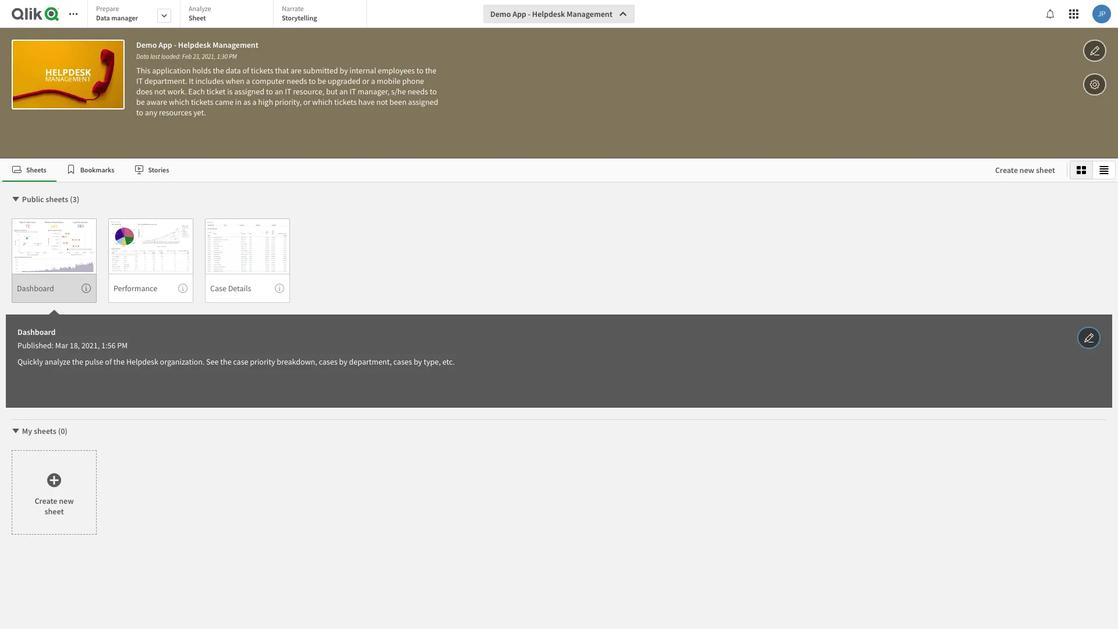 Task type: locate. For each thing, give the bounding box(es) containing it.
computer
[[252, 76, 285, 86]]

1 vertical spatial collapse image
[[11, 426, 20, 436]]

1 which from the left
[[169, 97, 189, 107]]

helpdesk for demo app - helpdesk management data last loaded: feb 23, 2021, 1:30 pm this application holds the data of tickets that are submitted by internal employees to the it department. it includes when a computer needs to be upgraded or a mobile phone does not work. each ticket is assigned to an it resource, but an it manager, s/he needs to be aware which tickets came in as a high priority, or which tickets have not been assigned to any resources yet.
[[178, 40, 211, 50]]

cases right breakdown,
[[319, 356, 338, 367]]

2 tooltip from the left
[[178, 284, 188, 293]]

0 vertical spatial new
[[1020, 165, 1035, 175]]

collapse image left my
[[11, 426, 20, 436]]

1:56
[[101, 340, 116, 350]]

1 horizontal spatial of
[[243, 65, 249, 76]]

be
[[318, 76, 326, 86], [136, 97, 145, 107]]

to
[[417, 65, 424, 76], [309, 76, 316, 86], [266, 86, 273, 97], [430, 86, 437, 97], [136, 107, 143, 118]]

1 horizontal spatial which
[[312, 97, 333, 107]]

0 vertical spatial sheet
[[1036, 165, 1056, 175]]

sheet
[[189, 13, 206, 22]]

etc.
[[443, 356, 455, 367]]

collapse image left public
[[11, 195, 20, 204]]

tickets left came
[[191, 97, 213, 107]]

0 vertical spatial demo
[[490, 9, 511, 19]]

needs up priority,
[[287, 76, 307, 86]]

2 cases from the left
[[394, 356, 412, 367]]

1 horizontal spatial data
[[136, 52, 149, 61]]

0 horizontal spatial sheet
[[45, 506, 64, 516]]

2 horizontal spatial it
[[350, 86, 356, 97]]

pulse
[[85, 356, 103, 367]]

0 vertical spatial create
[[996, 165, 1018, 175]]

needs right 's/he'
[[408, 86, 428, 97]]

yet.
[[193, 107, 206, 118]]

helpdesk inside demo app - helpdesk management button
[[532, 9, 565, 19]]

2021, right '18,'
[[81, 340, 100, 350]]

stories button
[[124, 158, 179, 182]]

when
[[226, 76, 245, 86]]

as
[[243, 97, 251, 107]]

pm right 1:30
[[229, 52, 237, 61]]

management inside demo app - helpdesk management data last loaded: feb 23, 2021, 1:30 pm this application holds the data of tickets that are submitted by internal employees to the it department. it includes when a computer needs to be upgraded or a mobile phone does not work. each ticket is assigned to an it resource, but an it manager, s/he needs to be aware which tickets came in as a high priority, or which tickets have not been assigned to any resources yet.
[[213, 40, 258, 50]]

sheets left (0)
[[34, 426, 56, 436]]

of
[[243, 65, 249, 76], [105, 356, 112, 367]]

0 horizontal spatial be
[[136, 97, 145, 107]]

0 vertical spatial tab list
[[87, 0, 371, 29]]

helpdesk
[[532, 9, 565, 19], [178, 40, 211, 50], [126, 356, 158, 367]]

0 horizontal spatial 2021,
[[81, 340, 100, 350]]

- inside button
[[528, 9, 531, 19]]

dashboard
[[17, 283, 54, 293], [17, 327, 56, 337]]

1 horizontal spatial create new sheet
[[996, 165, 1056, 175]]

0 vertical spatial data
[[96, 13, 110, 22]]

a left mobile
[[371, 76, 375, 86]]

1 vertical spatial dashboard
[[17, 327, 56, 337]]

see
[[206, 356, 219, 367]]

0 horizontal spatial data
[[96, 13, 110, 22]]

create new sheet inside button
[[996, 165, 1056, 175]]

1 vertical spatial new
[[59, 495, 74, 506]]

management for demo app - helpdesk management
[[567, 9, 613, 19]]

analyze sheet
[[189, 4, 211, 22]]

the right phone at the left
[[425, 65, 437, 76]]

0 vertical spatial collapse image
[[11, 195, 20, 204]]

tooltip inside performance menu item
[[178, 284, 188, 293]]

2 horizontal spatial tooltip
[[275, 284, 284, 293]]

case details menu item
[[205, 274, 290, 303]]

tooltip left performance
[[82, 284, 91, 293]]

0 vertical spatial pm
[[229, 52, 237, 61]]

0 vertical spatial or
[[362, 76, 370, 86]]

tab list containing sheets
[[2, 158, 984, 182]]

0 horizontal spatial app
[[159, 40, 172, 50]]

0 vertical spatial sheets
[[46, 194, 68, 204]]

group
[[1070, 161, 1116, 179]]

1 horizontal spatial create
[[996, 165, 1018, 175]]

sheet
[[1036, 165, 1056, 175], [45, 506, 64, 516]]

sheets button
[[2, 158, 56, 182]]

be left any
[[136, 97, 145, 107]]

toolbar
[[0, 0, 1118, 158]]

internal
[[350, 65, 376, 76]]

0 horizontal spatial management
[[213, 40, 258, 50]]

an right but
[[339, 86, 348, 97]]

1 horizontal spatial pm
[[229, 52, 237, 61]]

1 vertical spatial sheets
[[34, 426, 56, 436]]

it
[[136, 76, 143, 86], [285, 86, 291, 97], [350, 86, 356, 97]]

case details
[[210, 283, 251, 293]]

tickets down upgraded
[[334, 97, 357, 107]]

high
[[258, 97, 273, 107]]

cases
[[319, 356, 338, 367], [394, 356, 412, 367]]

0 vertical spatial management
[[567, 9, 613, 19]]

tooltip for performance
[[178, 284, 188, 293]]

2 horizontal spatial a
[[371, 76, 375, 86]]

dashboard inside dashboard published: mar 18, 2021, 1:56 pm quickly analyze the pulse of the helpdesk organization. see the case priority breakdown, cases by department, cases by type, etc.
[[17, 327, 56, 337]]

mar
[[55, 340, 68, 350]]

type,
[[424, 356, 441, 367]]

0 horizontal spatial demo
[[136, 40, 157, 50]]

1 horizontal spatial an
[[339, 86, 348, 97]]

1 horizontal spatial a
[[253, 97, 257, 107]]

collapse image
[[11, 195, 20, 204], [11, 426, 20, 436]]

dashboard for dashboard
[[17, 283, 54, 293]]

1 vertical spatial of
[[105, 356, 112, 367]]

1 vertical spatial helpdesk
[[178, 40, 211, 50]]

tooltip inside dashboard menu item
[[82, 284, 91, 293]]

my
[[22, 426, 32, 436]]

0 horizontal spatial needs
[[287, 76, 307, 86]]

1 collapse image from the top
[[11, 195, 20, 204]]

employees
[[378, 65, 415, 76]]

- inside demo app - helpdesk management data last loaded: feb 23, 2021, 1:30 pm this application holds the data of tickets that are submitted by internal employees to the it department. it includes when a computer needs to be upgraded or a mobile phone does not work. each ticket is assigned to an it resource, but an it manager, s/he needs to be aware which tickets came in as a high priority, or which tickets have not been assigned to any resources yet.
[[174, 40, 177, 50]]

tooltip right details
[[275, 284, 284, 293]]

tab list containing prepare
[[87, 0, 371, 29]]

pm inside demo app - helpdesk management data last loaded: feb 23, 2021, 1:30 pm this application holds the data of tickets that are submitted by internal employees to the it department. it includes when a computer needs to be upgraded or a mobile phone does not work. each ticket is assigned to an it resource, but an it manager, s/he needs to be aware which tickets came in as a high priority, or which tickets have not been assigned to any resources yet.
[[229, 52, 237, 61]]

1 horizontal spatial be
[[318, 76, 326, 86]]

each
[[188, 86, 205, 97]]

by left internal
[[340, 65, 348, 76]]

1 vertical spatial sheet
[[45, 506, 64, 516]]

assigned down phone at the left
[[408, 97, 438, 107]]

it left department.
[[136, 76, 143, 86]]

priority
[[250, 356, 275, 367]]

pm inside dashboard published: mar 18, 2021, 1:56 pm quickly analyze the pulse of the helpdesk organization. see the case priority breakdown, cases by department, cases by type, etc.
[[117, 340, 128, 350]]

1 vertical spatial 2021,
[[81, 340, 100, 350]]

1 cases from the left
[[319, 356, 338, 367]]

tickets left that
[[251, 65, 273, 76]]

data left last
[[136, 52, 149, 61]]

department,
[[349, 356, 392, 367]]

an right high
[[275, 86, 283, 97]]

0 vertical spatial -
[[528, 9, 531, 19]]

data inside prepare data manager
[[96, 13, 110, 22]]

it left resource,
[[285, 86, 291, 97]]

1 vertical spatial management
[[213, 40, 258, 50]]

1 vertical spatial data
[[136, 52, 149, 61]]

2021, right 23,
[[202, 52, 216, 61]]

it left have
[[350, 86, 356, 97]]

helpdesk inside demo app - helpdesk management data last loaded: feb 23, 2021, 1:30 pm this application holds the data of tickets that are submitted by internal employees to the it department. it includes when a computer needs to be upgraded or a mobile phone does not work. each ticket is assigned to an it resource, but an it manager, s/he needs to be aware which tickets came in as a high priority, or which tickets have not been assigned to any resources yet.
[[178, 40, 211, 50]]

1 vertical spatial demo
[[136, 40, 157, 50]]

1 horizontal spatial assigned
[[408, 97, 438, 107]]

by
[[340, 65, 348, 76], [339, 356, 348, 367], [414, 356, 422, 367]]

1 horizontal spatial -
[[528, 9, 531, 19]]

of right pulse
[[105, 356, 112, 367]]

2021, inside demo app - helpdesk management data last loaded: feb 23, 2021, 1:30 pm this application holds the data of tickets that are submitted by internal employees to the it department. it includes when a computer needs to be upgraded or a mobile phone does not work. each ticket is assigned to an it resource, but an it manager, s/he needs to be aware which tickets came in as a high priority, or which tickets have not been assigned to any resources yet.
[[202, 52, 216, 61]]

0 horizontal spatial of
[[105, 356, 112, 367]]

prepare data manager
[[96, 4, 138, 22]]

tooltip left case on the left top of the page
[[178, 284, 188, 293]]

dashboard for dashboard published: mar 18, 2021, 1:56 pm quickly analyze the pulse of the helpdesk organization. see the case priority breakdown, cases by department, cases by type, etc.
[[17, 327, 56, 337]]

the down 1:30
[[213, 65, 224, 76]]

not
[[154, 86, 166, 97], [376, 97, 388, 107]]

0 vertical spatial be
[[318, 76, 326, 86]]

application containing demo app - helpdesk management
[[0, 0, 1118, 629]]

new inside button
[[1020, 165, 1035, 175]]

bookmarks
[[80, 165, 114, 174]]

assigned
[[234, 86, 264, 97], [408, 97, 438, 107]]

0 vertical spatial of
[[243, 65, 249, 76]]

of inside dashboard published: mar 18, 2021, 1:56 pm quickly analyze the pulse of the helpdesk organization. see the case priority breakdown, cases by department, cases by type, etc.
[[105, 356, 112, 367]]

tooltip
[[82, 284, 91, 293], [178, 284, 188, 293], [275, 284, 284, 293]]

0 horizontal spatial cases
[[319, 356, 338, 367]]

resource,
[[293, 86, 325, 97]]

pm right 1:56
[[117, 340, 128, 350]]

a
[[246, 76, 250, 86], [371, 76, 375, 86], [253, 97, 257, 107]]

phone
[[402, 76, 424, 86]]

1 horizontal spatial helpdesk
[[178, 40, 211, 50]]

s/he
[[391, 86, 406, 97]]

1 horizontal spatial demo
[[490, 9, 511, 19]]

dashboard inside menu item
[[17, 283, 54, 293]]

1 vertical spatial create
[[35, 495, 57, 506]]

demo inside button
[[490, 9, 511, 19]]

to left priority,
[[266, 86, 273, 97]]

demo app - helpdesk management data last loaded: feb 23, 2021, 1:30 pm this application holds the data of tickets that are submitted by internal employees to the it department. it includes when a computer needs to be upgraded or a mobile phone does not work. each ticket is assigned to an it resource, but an it manager, s/he needs to be aware which tickets came in as a high priority, or which tickets have not been assigned to any resources yet.
[[136, 40, 440, 118]]

case details sheet is selected. press the spacebar or enter key to open case details sheet. use the right and left arrow keys to navigate. element
[[205, 218, 290, 303]]

1 vertical spatial or
[[303, 97, 311, 107]]

1 vertical spatial -
[[174, 40, 177, 50]]

create new sheet
[[996, 165, 1056, 175], [35, 495, 74, 516]]

which down upgraded
[[312, 97, 333, 107]]

cases left type, at the left
[[394, 356, 412, 367]]

0 horizontal spatial create new sheet
[[35, 495, 74, 516]]

demo
[[490, 9, 511, 19], [136, 40, 157, 50]]

demo for demo app - helpdesk management data last loaded: feb 23, 2021, 1:30 pm this application holds the data of tickets that are submitted by internal employees to the it department. it includes when a computer needs to be upgraded or a mobile phone does not work. each ticket is assigned to an it resource, but an it manager, s/he needs to be aware which tickets came in as a high priority, or which tickets have not been assigned to any resources yet.
[[136, 40, 157, 50]]

1 vertical spatial tab list
[[2, 158, 984, 182]]

an
[[275, 86, 283, 97], [339, 86, 348, 97]]

a right "when"
[[246, 76, 250, 86]]

1 horizontal spatial new
[[1020, 165, 1035, 175]]

not right have
[[376, 97, 388, 107]]

3 tooltip from the left
[[275, 284, 284, 293]]

needs
[[287, 76, 307, 86], [408, 86, 428, 97]]

to right are at top left
[[309, 76, 316, 86]]

2 vertical spatial helpdesk
[[126, 356, 158, 367]]

or
[[362, 76, 370, 86], [303, 97, 311, 107]]

management
[[567, 9, 613, 19], [213, 40, 258, 50]]

0 horizontal spatial create
[[35, 495, 57, 506]]

application
[[0, 0, 1118, 629]]

tickets
[[251, 65, 273, 76], [191, 97, 213, 107], [334, 97, 357, 107]]

new
[[1020, 165, 1035, 175], [59, 495, 74, 506]]

stories
[[148, 165, 169, 174]]

0 horizontal spatial which
[[169, 97, 189, 107]]

by left department,
[[339, 356, 348, 367]]

0 horizontal spatial tooltip
[[82, 284, 91, 293]]

assigned right is
[[234, 86, 264, 97]]

1 horizontal spatial tooltip
[[178, 284, 188, 293]]

tooltip inside case details menu item
[[275, 284, 284, 293]]

1 horizontal spatial not
[[376, 97, 388, 107]]

demo for demo app - helpdesk management
[[490, 9, 511, 19]]

0 horizontal spatial an
[[275, 86, 283, 97]]

1 horizontal spatial cases
[[394, 356, 412, 367]]

1 vertical spatial pm
[[117, 340, 128, 350]]

1 tooltip from the left
[[82, 284, 91, 293]]

not right the does
[[154, 86, 166, 97]]

of right data
[[243, 65, 249, 76]]

1 horizontal spatial sheet
[[1036, 165, 1056, 175]]

1 horizontal spatial app
[[513, 9, 526, 19]]

2 collapse image from the top
[[11, 426, 20, 436]]

1 an from the left
[[275, 86, 283, 97]]

data
[[96, 13, 110, 22], [136, 52, 149, 61]]

1 horizontal spatial needs
[[408, 86, 428, 97]]

data down prepare
[[96, 13, 110, 22]]

0 horizontal spatial helpdesk
[[126, 356, 158, 367]]

0 vertical spatial app
[[513, 9, 526, 19]]

the down 1:56
[[113, 356, 125, 367]]

0 horizontal spatial pm
[[117, 340, 128, 350]]

0 vertical spatial 2021,
[[202, 52, 216, 61]]

2021,
[[202, 52, 216, 61], [81, 340, 100, 350]]

which right aware on the left top
[[169, 97, 189, 107]]

dashboard menu item
[[12, 274, 97, 303]]

or up have
[[362, 76, 370, 86]]

edit image
[[1090, 44, 1100, 58]]

demo inside demo app - helpdesk management data last loaded: feb 23, 2021, 1:30 pm this application holds the data of tickets that are submitted by internal employees to the it department. it includes when a computer needs to be upgraded or a mobile phone does not work. each ticket is assigned to an it resource, but an it manager, s/he needs to be aware which tickets came in as a high priority, or which tickets have not been assigned to any resources yet.
[[136, 40, 157, 50]]

priority,
[[275, 97, 302, 107]]

0 vertical spatial create new sheet
[[996, 165, 1056, 175]]

the
[[213, 65, 224, 76], [425, 65, 437, 76], [72, 356, 83, 367], [113, 356, 125, 367], [220, 356, 232, 367]]

sheets
[[46, 194, 68, 204], [34, 426, 56, 436]]

2 horizontal spatial helpdesk
[[532, 9, 565, 19]]

0 vertical spatial dashboard
[[17, 283, 54, 293]]

app
[[513, 9, 526, 19], [159, 40, 172, 50]]

0 horizontal spatial -
[[174, 40, 177, 50]]

be left but
[[318, 76, 326, 86]]

a right as on the top left of the page
[[253, 97, 257, 107]]

which
[[169, 97, 189, 107], [312, 97, 333, 107]]

1 vertical spatial be
[[136, 97, 145, 107]]

but
[[326, 86, 338, 97]]

the left pulse
[[72, 356, 83, 367]]

aware
[[146, 97, 167, 107]]

or right priority,
[[303, 97, 311, 107]]

1 horizontal spatial management
[[567, 9, 613, 19]]

1 vertical spatial app
[[159, 40, 172, 50]]

0 vertical spatial helpdesk
[[532, 9, 565, 19]]

app inside demo app - helpdesk management data last loaded: feb 23, 2021, 1:30 pm this application holds the data of tickets that are submitted by internal employees to the it department. it includes when a computer needs to be upgraded or a mobile phone does not work. each ticket is assigned to an it resource, but an it manager, s/he needs to be aware which tickets came in as a high priority, or which tickets have not been assigned to any resources yet.
[[159, 40, 172, 50]]

1 horizontal spatial 2021,
[[202, 52, 216, 61]]

management inside button
[[567, 9, 613, 19]]

tab list
[[87, 0, 371, 29], [2, 158, 984, 182]]

1 horizontal spatial tickets
[[251, 65, 273, 76]]

app inside button
[[513, 9, 526, 19]]

sheets left (3)
[[46, 194, 68, 204]]

public sheets (3)
[[22, 194, 79, 204]]

analyze
[[189, 4, 211, 13]]



Task type: vqa. For each thing, say whether or not it's contained in the screenshot.
leftmost Which
yes



Task type: describe. For each thing, give the bounding box(es) containing it.
by inside demo app - helpdesk management data last loaded: feb 23, 2021, 1:30 pm this application holds the data of tickets that are submitted by internal employees to the it department. it includes when a computer needs to be upgraded or a mobile phone does not work. each ticket is assigned to an it resource, but an it manager, s/he needs to be aware which tickets came in as a high priority, or which tickets have not been assigned to any resources yet.
[[340, 65, 348, 76]]

last
[[150, 52, 160, 61]]

0 horizontal spatial assigned
[[234, 86, 264, 97]]

is
[[227, 86, 233, 97]]

(0)
[[58, 426, 68, 436]]

2 an from the left
[[339, 86, 348, 97]]

tooltip for case details
[[275, 284, 284, 293]]

dashboard published: mar 18, 2021, 1:56 pm quickly analyze the pulse of the helpdesk organization. see the case priority breakdown, cases by department, cases by type, etc.
[[17, 327, 455, 367]]

loaded:
[[161, 52, 181, 61]]

helpdesk inside dashboard published: mar 18, 2021, 1:56 pm quickly analyze the pulse of the helpdesk organization. see the case priority breakdown, cases by department, cases by type, etc.
[[126, 356, 158, 367]]

my sheets (0)
[[22, 426, 68, 436]]

the right see at the left bottom
[[220, 356, 232, 367]]

that
[[275, 65, 289, 76]]

storytelling
[[282, 13, 317, 22]]

holds
[[192, 65, 211, 76]]

- for demo app - helpdesk management
[[528, 9, 531, 19]]

mobile
[[377, 76, 401, 86]]

helpdesk for demo app - helpdesk management
[[532, 9, 565, 19]]

grid view image
[[1077, 165, 1086, 175]]

narrate
[[282, 4, 304, 13]]

organization.
[[160, 356, 205, 367]]

- for demo app - helpdesk management data last loaded: feb 23, 2021, 1:30 pm this application holds the data of tickets that are submitted by internal employees to the it department. it includes when a computer needs to be upgraded or a mobile phone does not work. each ticket is assigned to an it resource, but an it manager, s/he needs to be aware which tickets came in as a high priority, or which tickets have not been assigned to any resources yet.
[[174, 40, 177, 50]]

2 which from the left
[[312, 97, 333, 107]]

feb
[[182, 52, 192, 61]]

create inside create new sheet
[[35, 495, 57, 506]]

to right employees
[[417, 65, 424, 76]]

sheets for my sheets
[[34, 426, 56, 436]]

prepare
[[96, 4, 119, 13]]

demo app - helpdesk management button
[[484, 5, 635, 23]]

have
[[358, 97, 375, 107]]

by left type, at the left
[[414, 356, 422, 367]]

performance
[[114, 283, 157, 293]]

sheets for public sheets
[[46, 194, 68, 204]]

narrate storytelling
[[282, 4, 317, 22]]

1 horizontal spatial or
[[362, 76, 370, 86]]

1 vertical spatial create new sheet
[[35, 495, 74, 516]]

application
[[152, 65, 191, 76]]

does
[[136, 86, 153, 97]]

been
[[390, 97, 407, 107]]

case
[[210, 283, 227, 293]]

0 horizontal spatial a
[[246, 76, 250, 86]]

to left any
[[136, 107, 143, 118]]

toolbar containing demo app - helpdesk management
[[0, 0, 1118, 158]]

are
[[291, 65, 302, 76]]

data inside demo app - helpdesk management data last loaded: feb 23, 2021, 1:30 pm this application holds the data of tickets that are submitted by internal employees to the it department. it includes when a computer needs to be upgraded or a mobile phone does not work. each ticket is assigned to an it resource, but an it manager, s/he needs to be aware which tickets came in as a high priority, or which tickets have not been assigned to any resources yet.
[[136, 52, 149, 61]]

2021, inside dashboard published: mar 18, 2021, 1:56 pm quickly analyze the pulse of the helpdesk organization. see the case priority breakdown, cases by department, cases by type, etc.
[[81, 340, 100, 350]]

public
[[22, 194, 44, 204]]

this
[[136, 65, 151, 76]]

0 horizontal spatial or
[[303, 97, 311, 107]]

collapse image for my
[[11, 426, 20, 436]]

performance menu item
[[108, 274, 193, 303]]

0 horizontal spatial tickets
[[191, 97, 213, 107]]

work.
[[167, 86, 187, 97]]

ticket
[[207, 86, 226, 97]]

tooltip for dashboard
[[82, 284, 91, 293]]

quickly
[[17, 356, 43, 367]]

sheet inside button
[[1036, 165, 1056, 175]]

0 horizontal spatial not
[[154, 86, 166, 97]]

create inside create new sheet button
[[996, 165, 1018, 175]]

manager,
[[358, 86, 390, 97]]

james peterson image
[[1093, 5, 1111, 23]]

bookmarks button
[[56, 158, 124, 182]]

of inside demo app - helpdesk management data last loaded: feb 23, 2021, 1:30 pm this application holds the data of tickets that are submitted by internal employees to the it department. it includes when a computer needs to be upgraded or a mobile phone does not work. each ticket is assigned to an it resource, but an it manager, s/he needs to be aware which tickets came in as a high priority, or which tickets have not been assigned to any resources yet.
[[243, 65, 249, 76]]

app options image
[[1090, 77, 1100, 91]]

any
[[145, 107, 157, 118]]

create new sheet button
[[986, 161, 1065, 179]]

in
[[235, 97, 242, 107]]

data
[[226, 65, 241, 76]]

23,
[[193, 52, 201, 61]]

published:
[[17, 340, 54, 350]]

edit image
[[1084, 331, 1095, 345]]

details
[[228, 283, 251, 293]]

list view image
[[1100, 165, 1109, 175]]

1 horizontal spatial it
[[285, 86, 291, 97]]

analyze
[[45, 356, 70, 367]]

performance sheet is selected. press the spacebar or enter key to open performance sheet. use the right and left arrow keys to navigate. element
[[108, 218, 193, 303]]

0 horizontal spatial it
[[136, 76, 143, 86]]

1:30
[[217, 52, 228, 61]]

app for demo app - helpdesk management data last loaded: feb 23, 2021, 1:30 pm this application holds the data of tickets that are submitted by internal employees to the it department. it includes when a computer needs to be upgraded or a mobile phone does not work. each ticket is assigned to an it resource, but an it manager, s/he needs to be aware which tickets came in as a high priority, or which tickets have not been assigned to any resources yet.
[[159, 40, 172, 50]]

demo app - helpdesk management
[[490, 9, 613, 19]]

2 horizontal spatial tickets
[[334, 97, 357, 107]]

includes
[[195, 76, 224, 86]]

dashboard sheet is selected. press the spacebar or enter key to open dashboard sheet. use the right and left arrow keys to navigate. element
[[12, 218, 97, 303]]

breakdown,
[[277, 356, 317, 367]]

case
[[233, 356, 248, 367]]

management for demo app - helpdesk management data last loaded: feb 23, 2021, 1:30 pm this application holds the data of tickets that are submitted by internal employees to the it department. it includes when a computer needs to be upgraded or a mobile phone does not work. each ticket is assigned to an it resource, but an it manager, s/he needs to be aware which tickets came in as a high priority, or which tickets have not been assigned to any resources yet.
[[213, 40, 258, 50]]

resources
[[159, 107, 192, 118]]

app for demo app - helpdesk management
[[513, 9, 526, 19]]

collapse image for public
[[11, 195, 20, 204]]

department.
[[144, 76, 187, 86]]

18,
[[70, 340, 80, 350]]

(3)
[[70, 194, 79, 204]]

0 horizontal spatial new
[[59, 495, 74, 506]]

came
[[215, 97, 234, 107]]

upgraded
[[328, 76, 361, 86]]

submitted
[[303, 65, 338, 76]]

sheets
[[26, 165, 46, 174]]

it
[[189, 76, 194, 86]]

to right phone at the left
[[430, 86, 437, 97]]

manager
[[111, 13, 138, 22]]



